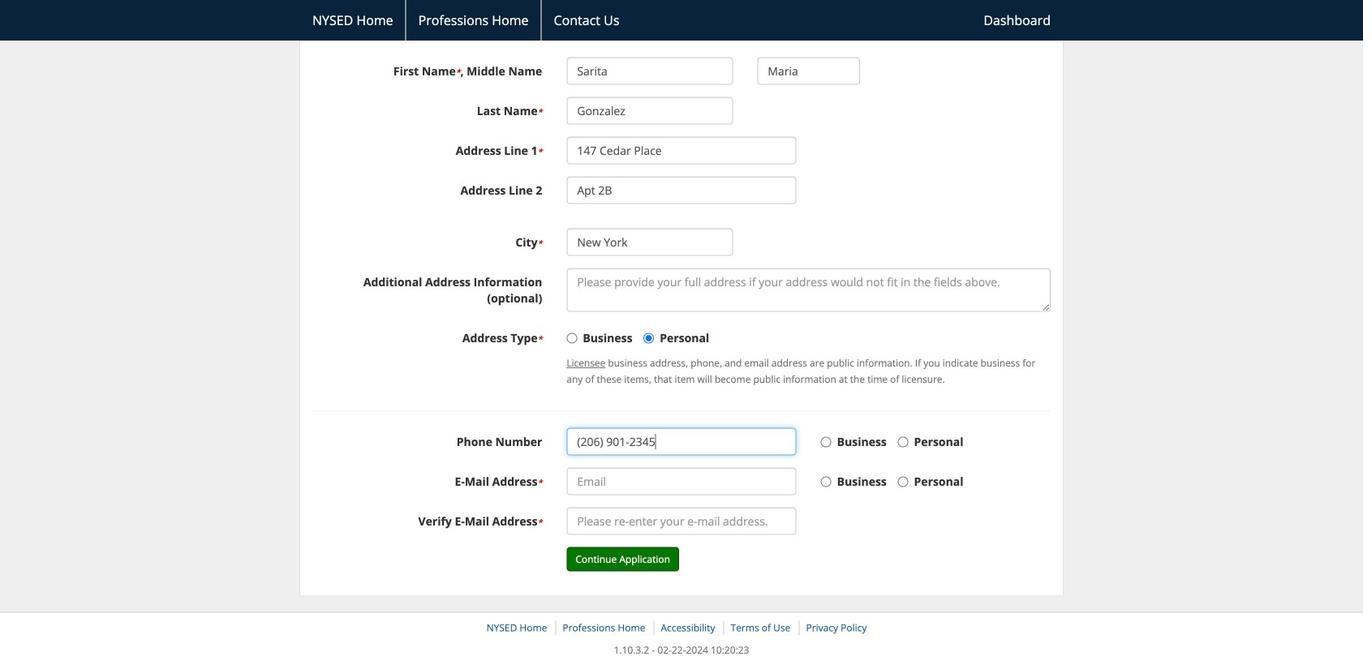 Task type: vqa. For each thing, say whether or not it's contained in the screenshot.
MM/DD/YYYY text field
no



Task type: describe. For each thing, give the bounding box(es) containing it.
City text field
[[567, 229, 733, 256]]

Middle Name text field
[[758, 57, 860, 85]]

Please provide your full address if your address would not fit in the fields above. text field
[[567, 268, 1051, 312]]

First Name text field
[[567, 57, 733, 85]]

Address Line 1 text field
[[567, 137, 797, 165]]

Email text field
[[567, 468, 797, 496]]

Please re-enter your e-mail address. text field
[[567, 508, 797, 535]]



Task type: locate. For each thing, give the bounding box(es) containing it.
Last Name text field
[[567, 97, 733, 125]]

Enter phone number (optional) text field
[[567, 428, 797, 456]]

None submit
[[567, 548, 679, 572]]

Address Line 2 text field
[[567, 177, 797, 204]]

None radio
[[644, 333, 654, 344], [898, 437, 909, 448], [821, 477, 832, 488], [898, 477, 909, 488], [644, 333, 654, 344], [898, 437, 909, 448], [821, 477, 832, 488], [898, 477, 909, 488]]

None radio
[[567, 333, 577, 344], [821, 437, 832, 448], [567, 333, 577, 344], [821, 437, 832, 448]]



